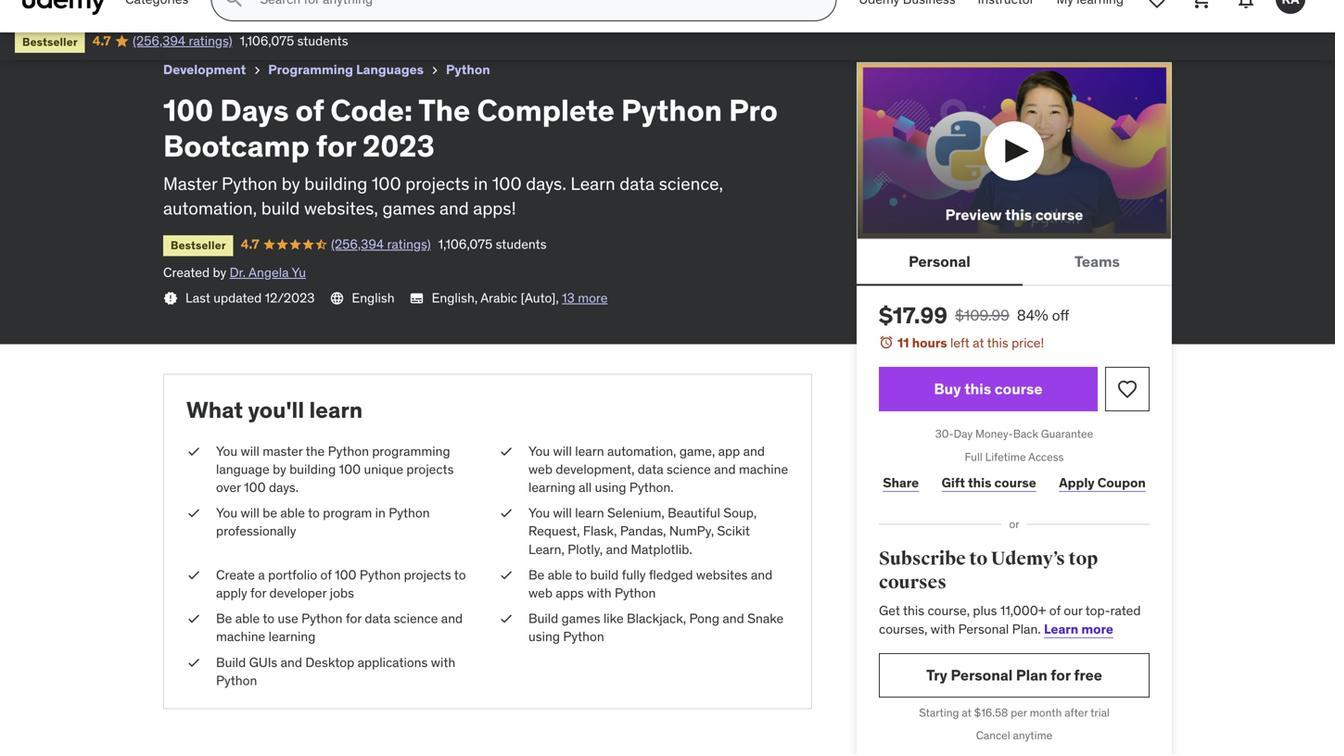 Task type: locate. For each thing, give the bounding box(es) containing it.
xsmall image for build games like blackjack, pong and snake using python
[[499, 610, 514, 628]]

$17.99
[[879, 302, 948, 330]]

1,106,075 students up programming
[[240, 32, 348, 49]]

with right applications
[[431, 654, 456, 671]]

with up like
[[587, 585, 612, 602]]

what
[[186, 396, 243, 424]]

students up programming
[[297, 32, 348, 49]]

try
[[926, 666, 948, 685]]

web left apps
[[529, 585, 553, 602]]

python down like
[[563, 629, 604, 646]]

using inside "build games like blackjack, pong and snake using python"
[[529, 629, 560, 646]]

python right languages on the left top of the page
[[446, 61, 490, 78]]

be down learn,
[[529, 567, 545, 584]]

and inside be able to use python for data science and machine learning
[[441, 611, 463, 627]]

1 horizontal spatial with
[[587, 585, 612, 602]]

machine down app
[[739, 461, 788, 478]]

in right program
[[375, 505, 386, 522]]

bootcamp up programming languages
[[325, 8, 399, 27]]

bestseller up created at the left
[[171, 238, 226, 253]]

be for be able to use python for data science and machine learning
[[216, 611, 232, 627]]

4.7 down udemy image
[[92, 32, 111, 49]]

1 horizontal spatial automation,
[[607, 443, 676, 460]]

2 vertical spatial able
[[235, 611, 260, 627]]

development
[[163, 61, 246, 78]]

at right left
[[973, 335, 984, 351]]

python down guis at the bottom left
[[216, 673, 257, 689]]

days inside 100 days of code: the complete python pro bootcamp for 2023 master python by building 100 projects in 100 days. learn data science, automation, build websites, games and apps!
[[220, 92, 289, 129]]

more right 13
[[578, 290, 608, 306]]

python right 'the'
[[328, 443, 369, 460]]

0 vertical spatial learn
[[309, 396, 363, 424]]

automation, inside 100 days of code: the complete python pro bootcamp for 2023 master python by building 100 projects in 100 days. learn data science, automation, build websites, games and apps!
[[163, 197, 257, 219]]

starting
[[919, 706, 959, 720]]

able right be
[[280, 505, 305, 522]]

at left $16.58
[[962, 706, 972, 720]]

for inside 100 days of code: the complete python pro bootcamp for 2023 master python by building 100 projects in 100 days. learn data science, automation, build websites, games and apps!
[[316, 127, 356, 164]]

1 horizontal spatial the
[[418, 92, 470, 129]]

this up courses, at the right of page
[[903, 603, 925, 620]]

1 vertical spatial ratings)
[[387, 236, 431, 253]]

automation, up "python."
[[607, 443, 676, 460]]

machine inside be able to use python for data science and machine learning
[[216, 629, 265, 646]]

100 days of code: the complete python pro bootcamp for 2023 master python by building 100 projects in 100 days. learn data science, automation, build websites, games and apps!
[[163, 92, 778, 219]]

will for you will learn selenium, beautiful soup, request, flask, pandas, numpy, scikit learn, plotly, and matplotlib.
[[553, 505, 572, 522]]

course down lifetime
[[995, 475, 1036, 492]]

this right buy
[[965, 380, 991, 399]]

lifetime
[[985, 450, 1026, 464]]

1 horizontal spatial build
[[529, 611, 558, 627]]

last
[[185, 290, 210, 306]]

1 vertical spatial able
[[548, 567, 572, 584]]

with for course,
[[931, 621, 955, 638]]

learn
[[571, 172, 615, 195], [1044, 621, 1079, 638]]

python inside be able to use python for data science and machine learning
[[301, 611, 343, 627]]

1 vertical spatial 2023
[[363, 127, 435, 164]]

1 horizontal spatial pro
[[729, 92, 778, 129]]

machine
[[739, 461, 788, 478], [216, 629, 265, 646]]

0 horizontal spatial machine
[[216, 629, 265, 646]]

be down apply
[[216, 611, 232, 627]]

this inside gift this course link
[[968, 475, 992, 492]]

ratings) up closed captions icon
[[387, 236, 431, 253]]

you'll
[[248, 396, 304, 424]]

build inside "build games like blackjack, pong and snake using python"
[[529, 611, 558, 627]]

using down development,
[[595, 479, 626, 496]]

2 vertical spatial projects
[[404, 567, 451, 584]]

building up websites,
[[304, 172, 367, 195]]

1 horizontal spatial bestseller
[[171, 238, 226, 253]]

0 horizontal spatial more
[[578, 290, 608, 306]]

0 horizontal spatial the
[[142, 8, 168, 27]]

for inside create a portfolio of 100 python projects to apply for developer jobs
[[250, 585, 266, 602]]

1 horizontal spatial students
[[496, 236, 547, 253]]

science down game,
[[667, 461, 711, 478]]

1 vertical spatial learn
[[575, 443, 604, 460]]

python down fully
[[615, 585, 656, 602]]

0 vertical spatial automation,
[[163, 197, 257, 219]]

at inside starting at $16.58 per month after trial cancel anytime
[[962, 706, 972, 720]]

bestseller down udemy image
[[22, 35, 78, 49]]

data left science,
[[620, 172, 655, 195]]

2 vertical spatial data
[[365, 611, 391, 627]]

to inside you will be able to program in python professionally
[[308, 505, 320, 522]]

build inside build guis and desktop applications with python
[[216, 654, 246, 671]]

the for 100 days of code: the complete python pro bootcamp for 2023 master python by building 100 projects in 100 days. learn data science, automation, build websites, games and apps!
[[418, 92, 470, 129]]

python inside "build games like blackjack, pong and snake using python"
[[563, 629, 604, 646]]

learn up development,
[[575, 443, 604, 460]]

and inside 100 days of code: the complete python pro bootcamp for 2023 master python by building 100 projects in 100 days. learn data science, automation, build websites, games and apps!
[[440, 197, 469, 219]]

1 horizontal spatial machine
[[739, 461, 788, 478]]

1 vertical spatial (256,394
[[331, 236, 384, 253]]

able inside you will be able to program in python professionally
[[280, 505, 305, 522]]

automation, down 'master'
[[163, 197, 257, 219]]

0 horizontal spatial learning
[[269, 629, 316, 646]]

matplotlib.
[[631, 541, 692, 558]]

bootcamp for 100 days of code: the complete python pro bootcamp for 2023 master python by building 100 projects in 100 days. learn data science, automation, build websites, games and apps!
[[163, 127, 310, 164]]

(256,394 ratings)
[[133, 32, 232, 49], [331, 236, 431, 253]]

able
[[280, 505, 305, 522], [548, 567, 572, 584], [235, 611, 260, 627]]

courses,
[[879, 621, 928, 638]]

will up professionally
[[241, 505, 260, 522]]

0 vertical spatial (256,394 ratings)
[[133, 32, 232, 49]]

1 horizontal spatial build
[[590, 567, 619, 584]]

unique
[[364, 461, 403, 478]]

1 vertical spatial learning
[[269, 629, 316, 646]]

xsmall image
[[250, 63, 265, 78], [163, 291, 178, 306], [186, 566, 201, 585], [499, 566, 514, 585], [499, 610, 514, 628], [186, 654, 201, 672]]

be inside be able to build fully fledged websites and web apps with python
[[529, 567, 545, 584]]

you inside you will learn automation, game, app and web development, data science and machine learning all using python.
[[529, 443, 550, 460]]

bootcamp up 'master'
[[163, 127, 310, 164]]

0 vertical spatial 4.7
[[92, 32, 111, 49]]

web left development,
[[529, 461, 553, 478]]

0 horizontal spatial bootcamp
[[163, 127, 310, 164]]

python inside you will be able to program in python professionally
[[389, 505, 430, 522]]

1 horizontal spatial using
[[595, 479, 626, 496]]

for inside be able to use python for data science and machine learning
[[346, 611, 362, 627]]

and inside "build games like blackjack, pong and snake using python"
[[723, 611, 744, 627]]

with inside build guis and desktop applications with python
[[431, 654, 456, 671]]

pro inside 100 days of code: the complete python pro bootcamp for 2023 master python by building 100 projects in 100 days. learn data science, automation, build websites, games and apps!
[[729, 92, 778, 129]]

learning
[[529, 479, 576, 496], [269, 629, 316, 646]]

1 vertical spatial students
[[496, 236, 547, 253]]

by up yu
[[282, 172, 300, 195]]

course inside button
[[995, 380, 1043, 399]]

0 vertical spatial learn
[[571, 172, 615, 195]]

will for you will master the python programming language by building 100 unique projects over 100 days.
[[241, 443, 260, 460]]

xsmall image for you will master the python programming language by building 100 unique projects over 100 days.
[[186, 443, 201, 461]]

professionally
[[216, 523, 296, 540]]

(256,394 up development
[[133, 32, 186, 49]]

1 vertical spatial be
[[216, 611, 232, 627]]

in up apps!
[[474, 172, 488, 195]]

1 vertical spatial 4.7
[[241, 236, 259, 253]]

(256,394 ratings) down websites,
[[331, 236, 431, 253]]

complete inside 100 days of code: the complete python pro bootcamp for 2023 master python by building 100 projects in 100 days. learn data science, automation, build websites, games and apps!
[[477, 92, 615, 129]]

able inside be able to build fully fledged websites and web apps with python
[[548, 567, 572, 584]]

1 horizontal spatial able
[[280, 505, 305, 522]]

build down apps
[[529, 611, 558, 627]]

rated
[[1110, 603, 1141, 620]]

1 vertical spatial build
[[590, 567, 619, 584]]

2023 up python link
[[425, 8, 461, 27]]

0 vertical spatial with
[[587, 585, 612, 602]]

by left dr.
[[213, 264, 226, 281]]

will up request,
[[553, 505, 572, 522]]

1 vertical spatial by
[[213, 264, 226, 281]]

soup,
[[724, 505, 757, 522]]

master
[[163, 172, 217, 195]]

build left guis at the bottom left
[[216, 654, 246, 671]]

learn up flask,
[[575, 505, 604, 522]]

apply
[[1059, 475, 1095, 492]]

able down apply
[[235, 611, 260, 627]]

2 vertical spatial by
[[273, 461, 286, 478]]

will up development,
[[553, 443, 572, 460]]

be able to build fully fledged websites and web apps with python
[[529, 567, 773, 602]]

1 horizontal spatial games
[[562, 611, 600, 627]]

building inside "you will master the python programming language by building 100 unique projects over 100 days."
[[289, 461, 336, 478]]

python inside "you will master the python programming language by building 100 unique projects over 100 days."
[[328, 443, 369, 460]]

0 horizontal spatial (256,394
[[133, 32, 186, 49]]

learn inside you will learn automation, game, app and web development, data science and machine learning all using python.
[[575, 443, 604, 460]]

will inside "you will master the python programming language by building 100 unique projects over 100 days."
[[241, 443, 260, 460]]

learn inside you will learn selenium, beautiful soup, request, flask, pandas, numpy, scikit learn, plotly, and matplotlib.
[[575, 505, 604, 522]]

tab list
[[857, 240, 1172, 286]]

0 vertical spatial code:
[[98, 8, 140, 27]]

xsmall image for last updated 12/2023
[[163, 291, 178, 306]]

this inside preview this course 'button'
[[1005, 205, 1032, 224]]

python up be able to use python for data science and machine learning
[[360, 567, 401, 584]]

learning inside you will learn automation, game, app and web development, data science and machine learning all using python.
[[529, 479, 576, 496]]

1 vertical spatial automation,
[[607, 443, 676, 460]]

will inside you will learn selenium, beautiful soup, request, flask, pandas, numpy, scikit learn, plotly, and matplotlib.
[[553, 505, 572, 522]]

0 vertical spatial able
[[280, 505, 305, 522]]

science inside be able to use python for data science and machine learning
[[394, 611, 438, 627]]

by down master
[[273, 461, 286, 478]]

2023 down languages on the left top of the page
[[363, 127, 435, 164]]

build
[[261, 197, 300, 219], [590, 567, 619, 584]]

games down apps
[[562, 611, 600, 627]]

1 vertical spatial using
[[529, 629, 560, 646]]

0 horizontal spatial ratings)
[[189, 32, 232, 49]]

you for you will learn selenium, beautiful soup, request, flask, pandas, numpy, scikit learn, plotly, and matplotlib.
[[529, 505, 550, 522]]

0 horizontal spatial learn
[[571, 172, 615, 195]]

with down course,
[[931, 621, 955, 638]]

1 web from the top
[[529, 461, 553, 478]]

games right websites,
[[383, 197, 435, 219]]

0 vertical spatial learning
[[529, 479, 576, 496]]

python down jobs
[[301, 611, 343, 627]]

bootcamp inside 100 days of code: the complete python pro bootcamp for 2023 master python by building 100 projects in 100 days. learn data science, automation, build websites, games and apps!
[[163, 127, 310, 164]]

able inside be able to use python for data science and machine learning
[[235, 611, 260, 627]]

1 vertical spatial games
[[562, 611, 600, 627]]

days. inside "you will master the python programming language by building 100 unique projects over 100 days."
[[269, 479, 299, 496]]

0 horizontal spatial build
[[216, 654, 246, 671]]

course for gift this course
[[995, 475, 1036, 492]]

scikit
[[717, 523, 750, 540]]

1 horizontal spatial bootcamp
[[325, 8, 399, 27]]

(256,394
[[133, 32, 186, 49], [331, 236, 384, 253]]

2 vertical spatial learn
[[575, 505, 604, 522]]

days for 100 days of code: the complete python pro bootcamp for 2023 master python by building 100 projects in 100 days. learn data science, automation, build websites, games and apps!
[[220, 92, 289, 129]]

course up back
[[995, 380, 1043, 399]]

and
[[440, 197, 469, 219], [743, 443, 765, 460], [714, 461, 736, 478], [606, 541, 628, 558], [751, 567, 773, 584], [441, 611, 463, 627], [723, 611, 744, 627], [281, 654, 302, 671]]

1 vertical spatial course
[[995, 380, 1043, 399]]

0 vertical spatial build
[[529, 611, 558, 627]]

0 vertical spatial more
[[578, 290, 608, 306]]

(256,394 down websites,
[[331, 236, 384, 253]]

1 horizontal spatial code:
[[330, 92, 413, 129]]

the down python link
[[418, 92, 470, 129]]

science inside you will learn automation, game, app and web development, data science and machine learning all using python.
[[667, 461, 711, 478]]

updated
[[213, 290, 262, 306]]

data up applications
[[365, 611, 391, 627]]

you inside you will be able to program in python professionally
[[216, 505, 238, 522]]

desktop
[[305, 654, 354, 671]]

for up websites,
[[316, 127, 356, 164]]

code: inside 100 days of code: the complete python pro bootcamp for 2023 master python by building 100 projects in 100 days. learn data science, automation, build websites, games and apps!
[[330, 92, 413, 129]]

xsmall image for you will be able to program in python professionally
[[186, 505, 201, 523]]

udemy's
[[991, 548, 1065, 571]]

shopping cart with 4 items image
[[1191, 0, 1213, 10]]

teams
[[1075, 252, 1120, 271]]

english, arabic
[[432, 290, 518, 306]]

1 vertical spatial personal
[[958, 621, 1009, 638]]

by inside "you will master the python programming language by building 100 unique projects over 100 days."
[[273, 461, 286, 478]]

2023 for 100 days of code: the complete python pro bootcamp for 2023
[[425, 8, 461, 27]]

by
[[282, 172, 300, 195], [213, 264, 226, 281], [273, 461, 286, 478]]

in
[[474, 172, 488, 195], [375, 505, 386, 522]]

more down top-
[[1082, 621, 1113, 638]]

python
[[244, 8, 294, 27], [446, 61, 490, 78], [621, 92, 722, 129], [222, 172, 277, 195], [328, 443, 369, 460], [389, 505, 430, 522], [360, 567, 401, 584], [615, 585, 656, 602], [301, 611, 343, 627], [563, 629, 604, 646], [216, 673, 257, 689]]

this inside buy this course button
[[965, 380, 991, 399]]

this for gift
[[968, 475, 992, 492]]

1 vertical spatial days.
[[269, 479, 299, 496]]

buy this course
[[934, 380, 1043, 399]]

you inside you will learn selenium, beautiful soup, request, flask, pandas, numpy, scikit learn, plotly, and matplotlib.
[[529, 505, 550, 522]]

this inside 'get this course, plus 11,000+ of our top-rated courses, with personal plan.'
[[903, 603, 925, 620]]

Search for anything text field
[[256, 0, 814, 15]]

1 horizontal spatial in
[[474, 172, 488, 195]]

xsmall image for build guis and desktop applications with python
[[186, 654, 201, 672]]

4.7 up dr.
[[241, 236, 259, 253]]

1 vertical spatial science
[[394, 611, 438, 627]]

will up language
[[241, 443, 260, 460]]

over
[[216, 479, 241, 496]]

0 vertical spatial (256,394
[[133, 32, 186, 49]]

what you'll learn
[[186, 396, 363, 424]]

0 vertical spatial at
[[973, 335, 984, 351]]

0 horizontal spatial complete
[[172, 8, 241, 27]]

for
[[402, 8, 422, 27], [316, 127, 356, 164], [250, 585, 266, 602], [346, 611, 362, 627], [1051, 666, 1071, 685]]

bootcamp for 100 days of code: the complete python pro bootcamp for 2023
[[325, 8, 399, 27]]

will inside you will be able to program in python professionally
[[241, 505, 260, 522]]

ratings)
[[189, 32, 232, 49], [387, 236, 431, 253]]

1 horizontal spatial (256,394
[[331, 236, 384, 253]]

0 horizontal spatial students
[[297, 32, 348, 49]]

preview
[[945, 205, 1002, 224]]

apps
[[556, 585, 584, 602]]

with inside 'get this course, plus 11,000+ of our top-rated courses, with personal plan.'
[[931, 621, 955, 638]]

0 horizontal spatial in
[[375, 505, 386, 522]]

data
[[620, 172, 655, 195], [638, 461, 664, 478], [365, 611, 391, 627]]

python inside create a portfolio of 100 python projects to apply for developer jobs
[[360, 567, 401, 584]]

using down apps
[[529, 629, 560, 646]]

machine up guis at the bottom left
[[216, 629, 265, 646]]

with inside be able to build fully fledged websites and web apps with python
[[587, 585, 612, 602]]

the
[[142, 8, 168, 27], [418, 92, 470, 129]]

this right preview
[[1005, 205, 1032, 224]]

1 vertical spatial at
[[962, 706, 972, 720]]

angela
[[249, 264, 289, 281]]

2 vertical spatial personal
[[951, 666, 1013, 685]]

science up applications
[[394, 611, 438, 627]]

using inside you will learn automation, game, app and web development, data science and machine learning all using python.
[[595, 479, 626, 496]]

students down apps!
[[496, 236, 547, 253]]

1 horizontal spatial days.
[[526, 172, 566, 195]]

web inside be able to build fully fledged websites and web apps with python
[[529, 585, 553, 602]]

xsmall image for be able to use python for data science and machine learning
[[186, 610, 201, 628]]

projects
[[405, 172, 470, 195], [407, 461, 454, 478], [404, 567, 451, 584]]

be able to use python for data science and machine learning
[[216, 611, 463, 646]]

build left websites,
[[261, 197, 300, 219]]

this for buy
[[965, 380, 991, 399]]

personal up $16.58
[[951, 666, 1013, 685]]

xsmall image
[[427, 63, 442, 78], [186, 443, 201, 461], [499, 443, 514, 461], [186, 505, 201, 523], [499, 505, 514, 523], [186, 610, 201, 628]]

games
[[383, 197, 435, 219], [562, 611, 600, 627]]

to inside be able to use python for data science and machine learning
[[263, 611, 275, 627]]

programming languages link
[[268, 59, 424, 82]]

top-
[[1086, 603, 1110, 620]]

0 horizontal spatial pro
[[298, 8, 322, 27]]

for down a
[[250, 585, 266, 602]]

more
[[578, 290, 608, 306], [1082, 621, 1113, 638]]

1 vertical spatial with
[[931, 621, 955, 638]]

0 vertical spatial students
[[297, 32, 348, 49]]

with
[[587, 585, 612, 602], [931, 621, 955, 638], [431, 654, 456, 671]]

this right gift
[[968, 475, 992, 492]]

python link
[[446, 59, 490, 82]]

30-
[[935, 427, 954, 441]]

course,
[[928, 603, 970, 620]]

personal
[[909, 252, 971, 271], [958, 621, 1009, 638], [951, 666, 1013, 685]]

the up development
[[142, 8, 168, 27]]

11,000+
[[1000, 603, 1046, 620]]

development,
[[556, 461, 635, 478]]

1 vertical spatial data
[[638, 461, 664, 478]]

try personal plan for free link
[[879, 654, 1150, 698]]

for for create a portfolio of 100 python projects to apply for developer jobs
[[250, 585, 266, 602]]

learn for what you'll learn
[[309, 396, 363, 424]]

complete for 100 days of code: the complete python pro bootcamp for 2023
[[172, 8, 241, 27]]

you inside "you will master the python programming language by building 100 unique projects over 100 days."
[[216, 443, 238, 460]]

personal down preview
[[909, 252, 971, 271]]

this left price!
[[987, 335, 1009, 351]]

course inside 'button'
[[1035, 205, 1083, 224]]

0 horizontal spatial science
[[394, 611, 438, 627]]

0 horizontal spatial 4.7
[[92, 32, 111, 49]]

1,106,075 down apps!
[[438, 236, 493, 253]]

complete up development
[[172, 8, 241, 27]]

84%
[[1017, 306, 1049, 325]]

1 vertical spatial in
[[375, 505, 386, 522]]

will for you will learn automation, game, app and web development, data science and machine learning all using python.
[[553, 443, 572, 460]]

starting at $16.58 per month after trial cancel anytime
[[919, 706, 1110, 743]]

2 web from the top
[[529, 585, 553, 602]]

be inside be able to use python for data science and machine learning
[[216, 611, 232, 627]]

2 horizontal spatial with
[[931, 621, 955, 638]]

0 horizontal spatial days
[[43, 8, 78, 27]]

games inside 100 days of code: the complete python pro bootcamp for 2023 master python by building 100 projects in 100 days. learn data science, automation, build websites, games and apps!
[[383, 197, 435, 219]]

100
[[15, 8, 40, 27], [163, 92, 213, 129], [372, 172, 401, 195], [492, 172, 522, 195], [339, 461, 361, 478], [244, 479, 266, 496], [335, 567, 357, 584]]

ratings) up development
[[189, 32, 232, 49]]

you for you will be able to program in python professionally
[[216, 505, 238, 522]]

0 vertical spatial personal
[[909, 252, 971, 271]]

0 vertical spatial bestseller
[[22, 35, 78, 49]]

[auto]
[[521, 290, 556, 306]]

1,106,075 down 100 days of code: the complete python pro bootcamp for 2023
[[240, 32, 294, 49]]

1 horizontal spatial be
[[529, 567, 545, 584]]

building down 'the'
[[289, 461, 336, 478]]

automation, inside you will learn automation, game, app and web development, data science and machine learning all using python.
[[607, 443, 676, 460]]

personal down 'plus'
[[958, 621, 1009, 638]]

(256,394 ratings) up development
[[133, 32, 232, 49]]

0 horizontal spatial 1,106,075
[[240, 32, 294, 49]]

0 vertical spatial days
[[43, 8, 78, 27]]

0 vertical spatial web
[[529, 461, 553, 478]]

2 vertical spatial with
[[431, 654, 456, 671]]

4.7
[[92, 32, 111, 49], [241, 236, 259, 253]]

1 horizontal spatial learn
[[1044, 621, 1079, 638]]

learn up 'the'
[[309, 396, 363, 424]]

0 vertical spatial data
[[620, 172, 655, 195]]

$17.99 $109.99 84% off
[[879, 302, 1070, 330]]

buy
[[934, 380, 961, 399]]

for down jobs
[[346, 611, 362, 627]]

1 vertical spatial pro
[[729, 92, 778, 129]]

or
[[1009, 518, 1020, 532]]

using
[[595, 479, 626, 496], [529, 629, 560, 646]]

0 vertical spatial course
[[1035, 205, 1083, 224]]

udemy image
[[22, 0, 107, 15]]

1 vertical spatial the
[[418, 92, 470, 129]]

1,106,075 students down apps!
[[438, 236, 547, 253]]

able up apps
[[548, 567, 572, 584]]

learning left all
[[529, 479, 576, 496]]

0 horizontal spatial at
[[962, 706, 972, 720]]

data up "python."
[[638, 461, 664, 478]]

yu
[[291, 264, 306, 281]]

2023 inside 100 days of code: the complete python pro bootcamp for 2023 master python by building 100 projects in 100 days. learn data science, automation, build websites, games and apps!
[[363, 127, 435, 164]]

python down the unique
[[389, 505, 430, 522]]

for up languages on the left top of the page
[[402, 8, 422, 27]]

will inside you will learn automation, game, app and web development, data science and machine learning all using python.
[[553, 443, 572, 460]]

1 horizontal spatial 1,106,075
[[438, 236, 493, 253]]

course up the teams
[[1035, 205, 1083, 224]]

build left fully
[[590, 567, 619, 584]]

0 vertical spatial machine
[[739, 461, 788, 478]]

be
[[263, 505, 277, 522]]

1 vertical spatial complete
[[477, 92, 615, 129]]

code:
[[98, 8, 140, 27], [330, 92, 413, 129]]

data inside you will learn automation, game, app and web development, data science and machine learning all using python.
[[638, 461, 664, 478]]

0 horizontal spatial with
[[431, 654, 456, 671]]

1 horizontal spatial 4.7
[[241, 236, 259, 253]]

1 horizontal spatial days
[[220, 92, 289, 129]]

complete down python link
[[477, 92, 615, 129]]

1 horizontal spatial science
[[667, 461, 711, 478]]

0 vertical spatial the
[[142, 8, 168, 27]]

2023
[[425, 8, 461, 27], [363, 127, 435, 164]]

games inside "build games like blackjack, pong and snake using python"
[[562, 611, 600, 627]]

data inside 100 days of code: the complete python pro bootcamp for 2023 master python by building 100 projects in 100 days. learn data science, automation, build websites, games and apps!
[[620, 172, 655, 195]]

the inside 100 days of code: the complete python pro bootcamp for 2023 master python by building 100 projects in 100 days. learn data science, automation, build websites, games and apps!
[[418, 92, 470, 129]]

learning down use
[[269, 629, 316, 646]]

python.
[[630, 479, 674, 496]]



Task type: vqa. For each thing, say whether or not it's contained in the screenshot.
The within the "100 DAYS OF CODE: THE COMPLETE PYTHON PRO BOOTCAMP FOR 2023 MASTER PYTHON BY BUILDING 100 PROJECTS IN 100 DAYS. LEARN DATA SCIENCE, AUTOMATION, BUILD WEBSITES, GAMES AND APPS!"
yes



Task type: describe. For each thing, give the bounding box(es) containing it.
subscribe to udemy's top courses
[[879, 548, 1098, 594]]

learn,
[[529, 541, 565, 558]]

language
[[216, 461, 270, 478]]

free
[[1074, 666, 1102, 685]]

python up science,
[[621, 92, 722, 129]]

program
[[323, 505, 372, 522]]

and inside be able to build fully fledged websites and web apps with python
[[751, 567, 773, 584]]

all
[[579, 479, 592, 496]]

build inside 100 days of code: the complete python pro bootcamp for 2023 master python by building 100 projects in 100 days. learn data science, automation, build websites, games and apps!
[[261, 197, 300, 219]]

plan.
[[1012, 621, 1041, 638]]

numpy,
[[669, 523, 714, 540]]

100 inside create a portfolio of 100 python projects to apply for developer jobs
[[335, 567, 357, 584]]

,
[[556, 290, 559, 306]]

create
[[216, 567, 255, 584]]

in inside you will be able to program in python professionally
[[375, 505, 386, 522]]

subscribe
[[879, 548, 966, 571]]

this for get
[[903, 603, 925, 620]]

of inside 100 days of code: the complete python pro bootcamp for 2023 master python by building 100 projects in 100 days. learn data science, automation, build websites, games and apps!
[[295, 92, 324, 129]]

learn inside 100 days of code: the complete python pro bootcamp for 2023 master python by building 100 projects in 100 days. learn data science, automation, build websites, games and apps!
[[571, 172, 615, 195]]

learning inside be able to use python for data science and machine learning
[[269, 629, 316, 646]]

course for preview this course
[[1035, 205, 1083, 224]]

by inside 100 days of code: the complete python pro bootcamp for 2023 master python by building 100 projects in 100 days. learn data science, automation, build websites, games and apps!
[[282, 172, 300, 195]]

xsmall image for you will learn automation, game, app and web development, data science and machine learning all using python.
[[499, 443, 514, 461]]

coupon
[[1098, 475, 1146, 492]]

build for build guis and desktop applications with python
[[216, 654, 246, 671]]

code: for 100 days of code: the complete python pro bootcamp for 2023 master python by building 100 projects in 100 days. learn data science, automation, build websites, games and apps!
[[330, 92, 413, 129]]

of inside 'get this course, plus 11,000+ of our top-rated courses, with personal plan.'
[[1049, 603, 1061, 620]]

xsmall image for you will learn selenium, beautiful soup, request, flask, pandas, numpy, scikit learn, plotly, and matplotlib.
[[499, 505, 514, 523]]

30-day money-back guarantee full lifetime access
[[935, 427, 1093, 464]]

programming languages
[[268, 61, 424, 78]]

try personal plan for free
[[926, 666, 1102, 685]]

build inside be able to build fully fledged websites and web apps with python
[[590, 567, 619, 584]]

wishlist image
[[1146, 0, 1168, 10]]

personal inside "button"
[[909, 252, 971, 271]]

jobs
[[330, 585, 354, 602]]

0 vertical spatial 1,106,075
[[240, 32, 294, 49]]

snake
[[747, 611, 784, 627]]

portfolio
[[268, 567, 317, 584]]

personal button
[[857, 240, 1023, 284]]

personal inside 'get this course, plus 11,000+ of our top-rated courses, with personal plan.'
[[958, 621, 1009, 638]]

applications
[[358, 654, 428, 671]]

1 horizontal spatial more
[[1082, 621, 1113, 638]]

master
[[263, 443, 303, 460]]

pandas,
[[620, 523, 666, 540]]

building inside 100 days of code: the complete python pro bootcamp for 2023 master python by building 100 projects in 100 days. learn data science, automation, build websites, games and apps!
[[304, 172, 367, 195]]

get this course, plus 11,000+ of our top-rated courses, with personal plan.
[[879, 603, 1141, 638]]

xsmall image for create a portfolio of 100 python projects to apply for developer jobs
[[186, 566, 201, 585]]

for left free
[[1051, 666, 1071, 685]]

and inside you will learn selenium, beautiful soup, request, flask, pandas, numpy, scikit learn, plotly, and matplotlib.
[[606, 541, 628, 558]]

courses
[[879, 572, 947, 594]]

for for 100 days of code: the complete python pro bootcamp for 2023 master python by building 100 projects in 100 days. learn data science, automation, build websites, games and apps!
[[316, 127, 356, 164]]

day
[[954, 427, 973, 441]]

build guis and desktop applications with python
[[216, 654, 456, 689]]

submit search image
[[223, 0, 245, 10]]

guis
[[249, 654, 277, 671]]

xsmall image for be able to build fully fledged websites and web apps with python
[[499, 566, 514, 585]]

1 vertical spatial (256,394 ratings)
[[331, 236, 431, 253]]

per
[[1011, 706, 1027, 720]]

dr. angela yu link
[[230, 264, 306, 281]]

projects inside 100 days of code: the complete python pro bootcamp for 2023 master python by building 100 projects in 100 days. learn data science, automation, build websites, games and apps!
[[405, 172, 470, 195]]

1 horizontal spatial at
[[973, 335, 984, 351]]

pro for 100 days of code: the complete python pro bootcamp for 2023
[[298, 8, 322, 27]]

data inside be able to use python for data science and machine learning
[[365, 611, 391, 627]]

python right 'master'
[[222, 172, 277, 195]]

code: for 100 days of code: the complete python pro bootcamp for 2023
[[98, 8, 140, 27]]

english, arabic [auto] , 13 more
[[432, 290, 608, 306]]

top
[[1069, 548, 1098, 571]]

$109.99
[[955, 306, 1010, 325]]

will for you will be able to program in python professionally
[[241, 505, 260, 522]]

preview this course button
[[857, 62, 1172, 240]]

python inside be able to build fully fledged websites and web apps with python
[[615, 585, 656, 602]]

share button
[[879, 465, 923, 502]]

blackjack,
[[627, 611, 686, 627]]

languages
[[356, 61, 424, 78]]

wishlist image
[[1116, 378, 1139, 401]]

able for be able to use python for data science and machine learning
[[235, 611, 260, 627]]

machine inside you will learn automation, game, app and web development, data science and machine learning all using python.
[[739, 461, 788, 478]]

month
[[1030, 706, 1062, 720]]

science,
[[659, 172, 723, 195]]

12/2023
[[265, 290, 315, 306]]

websites
[[696, 567, 748, 584]]

0 horizontal spatial (256,394 ratings)
[[133, 32, 232, 49]]

days. inside 100 days of code: the complete python pro bootcamp for 2023 master python by building 100 projects in 100 days. learn data science, automation, build websites, games and apps!
[[526, 172, 566, 195]]

created by dr. angela yu
[[163, 264, 306, 281]]

projects inside "you will master the python programming language by building 100 unique projects over 100 days."
[[407, 461, 454, 478]]

100 days of code: the complete python pro bootcamp for 2023
[[15, 8, 461, 27]]

2023 for 100 days of code: the complete python pro bootcamp for 2023 master python by building 100 projects in 100 days. learn data science, automation, build websites, games and apps!
[[363, 127, 435, 164]]

app
[[718, 443, 740, 460]]

after
[[1065, 706, 1088, 720]]

plus
[[973, 603, 997, 620]]

money-
[[975, 427, 1013, 441]]

price!
[[1012, 335, 1044, 351]]

websites,
[[304, 197, 378, 219]]

course for buy this course
[[995, 380, 1043, 399]]

full
[[965, 450, 983, 464]]

able for be able to build fully fledged websites and web apps with python
[[548, 567, 572, 584]]

1 horizontal spatial 1,106,075 students
[[438, 236, 547, 253]]

to inside create a portfolio of 100 python projects to apply for developer jobs
[[454, 567, 466, 584]]

of inside create a portfolio of 100 python projects to apply for developer jobs
[[320, 567, 332, 584]]

1 vertical spatial 1,106,075
[[438, 236, 493, 253]]

developer
[[269, 585, 327, 602]]

you for you will learn automation, game, app and web development, data science and machine learning all using python.
[[529, 443, 550, 460]]

with for to
[[587, 585, 612, 602]]

projects inside create a portfolio of 100 python projects to apply for developer jobs
[[404, 567, 451, 584]]

this for preview
[[1005, 205, 1032, 224]]

teams button
[[1023, 240, 1172, 284]]

to inside be able to build fully fledged websites and web apps with python
[[575, 567, 587, 584]]

flask,
[[583, 523, 617, 540]]

apply
[[216, 585, 247, 602]]

plotly,
[[568, 541, 603, 558]]

0 vertical spatial 1,106,075 students
[[240, 32, 348, 49]]

build for build games like blackjack, pong and snake using python
[[529, 611, 558, 627]]

the for 100 days of code: the complete python pro bootcamp for 2023
[[142, 8, 168, 27]]

11 hours left at this price!
[[898, 335, 1044, 351]]

11
[[898, 335, 909, 351]]

1 vertical spatial learn
[[1044, 621, 1079, 638]]

off
[[1052, 306, 1070, 325]]

programming
[[372, 443, 450, 460]]

notifications image
[[1235, 0, 1257, 10]]

left
[[950, 335, 970, 351]]

and inside build guis and desktop applications with python
[[281, 654, 302, 671]]

be for be able to build fully fledged websites and web apps with python
[[529, 567, 545, 584]]

complete for 100 days of code: the complete python pro bootcamp for 2023 master python by building 100 projects in 100 days. learn data science, automation, build websites, games and apps!
[[477, 92, 615, 129]]

apps!
[[473, 197, 516, 219]]

fledged
[[649, 567, 693, 584]]

apply coupon button
[[1055, 465, 1150, 502]]

pro for 100 days of code: the complete python pro bootcamp for 2023 master python by building 100 projects in 100 days. learn data science, automation, build websites, games and apps!
[[729, 92, 778, 129]]

python inside build guis and desktop applications with python
[[216, 673, 257, 689]]

13 more button
[[562, 289, 608, 307]]

like
[[604, 611, 624, 627]]

use
[[278, 611, 298, 627]]

13
[[562, 290, 575, 306]]

in inside 100 days of code: the complete python pro bootcamp for 2023 master python by building 100 projects in 100 days. learn data science, automation, build websites, games and apps!
[[474, 172, 488, 195]]

course language image
[[330, 291, 344, 306]]

web inside you will learn automation, game, app and web development, data science and machine learning all using python.
[[529, 461, 553, 478]]

1 horizontal spatial ratings)
[[387, 236, 431, 253]]

alarm image
[[879, 335, 894, 350]]

learn for you will learn automation, game, app and web development, data science and machine learning all using python.
[[575, 443, 604, 460]]

created
[[163, 264, 210, 281]]

you for you will master the python programming language by building 100 unique projects over 100 days.
[[216, 443, 238, 460]]

anytime
[[1013, 729, 1053, 743]]

you will learn automation, game, app and web development, data science and machine learning all using python.
[[529, 443, 788, 496]]

closed captions image
[[410, 291, 424, 306]]

$16.58
[[974, 706, 1008, 720]]

guarantee
[[1041, 427, 1093, 441]]

access
[[1029, 450, 1064, 464]]

python up programming
[[244, 8, 294, 27]]

days for 100 days of code: the complete python pro bootcamp for 2023
[[43, 8, 78, 27]]

programming
[[268, 61, 353, 78]]

the
[[306, 443, 325, 460]]

fully
[[622, 567, 646, 584]]

to inside the subscribe to udemy's top courses
[[969, 548, 988, 571]]

learn more
[[1044, 621, 1113, 638]]

0 vertical spatial ratings)
[[189, 32, 232, 49]]

gift this course
[[942, 475, 1036, 492]]

1 vertical spatial bestseller
[[171, 238, 226, 253]]

tab list containing personal
[[857, 240, 1172, 286]]

for for 100 days of code: the complete python pro bootcamp for 2023
[[402, 8, 422, 27]]

learn for you will learn selenium, beautiful soup, request, flask, pandas, numpy, scikit learn, plotly, and matplotlib.
[[575, 505, 604, 522]]



